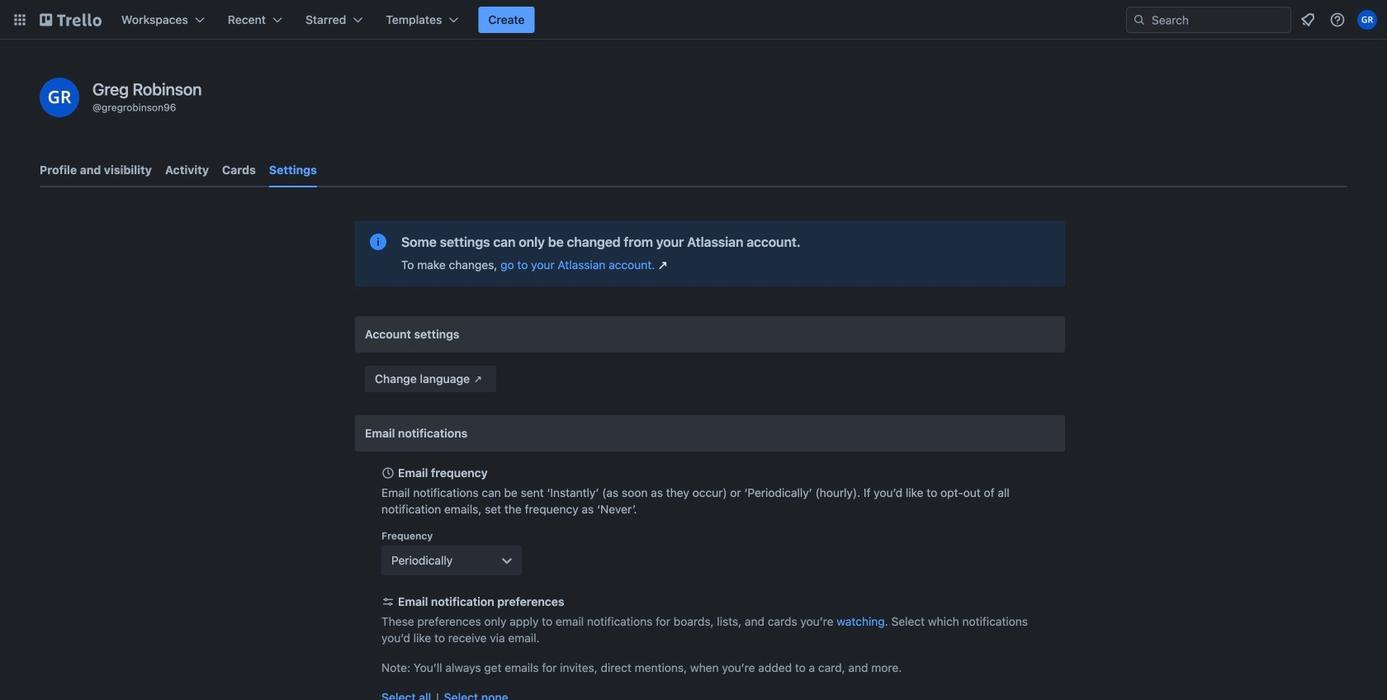 Task type: describe. For each thing, give the bounding box(es) containing it.
greg robinson (gregrobinson96) image
[[1358, 10, 1378, 30]]

Search field
[[1127, 7, 1292, 33]]



Task type: vqa. For each thing, say whether or not it's contained in the screenshot.
the taken
no



Task type: locate. For each thing, give the bounding box(es) containing it.
primary element
[[0, 0, 1388, 40]]

open information menu image
[[1330, 12, 1346, 28]]

sm image
[[470, 371, 487, 387]]

0 notifications image
[[1298, 10, 1318, 30]]

back to home image
[[40, 7, 102, 33]]

search image
[[1133, 13, 1146, 26]]

greg robinson (gregrobinson96) image
[[40, 78, 79, 117]]



